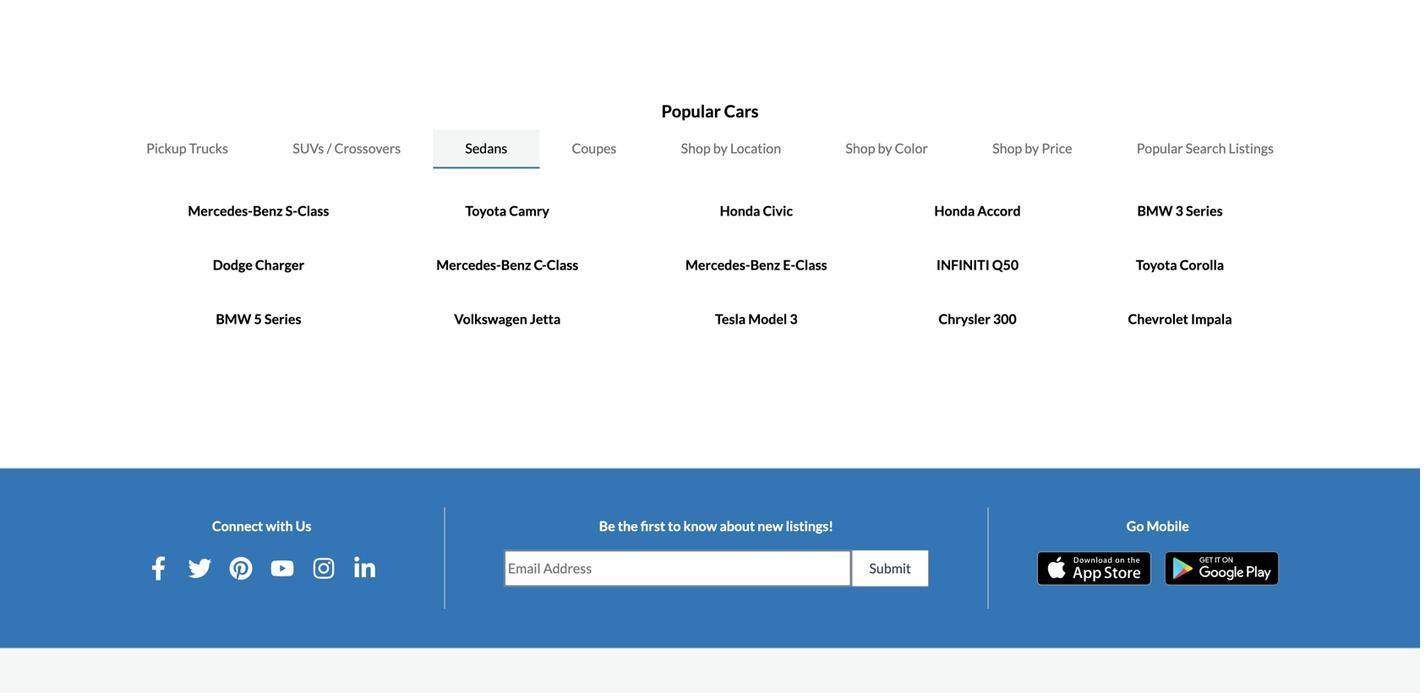 Task type: locate. For each thing, give the bounding box(es) containing it.
mercedes- up tesla
[[686, 257, 750, 273]]

toyota camry link
[[465, 202, 549, 219]]

go mobile
[[1127, 518, 1189, 534]]

2 horizontal spatial benz
[[750, 257, 781, 273]]

shop down "popular cars"
[[681, 140, 711, 156]]

bmw
[[1138, 202, 1173, 219], [216, 311, 251, 327]]

2 horizontal spatial mercedes-
[[686, 257, 750, 273]]

honda
[[720, 202, 760, 219], [935, 202, 975, 219]]

youtube image
[[271, 557, 294, 580]]

toyota left corolla
[[1136, 257, 1177, 273]]

class for c-
[[547, 257, 578, 273]]

volkswagen jetta link
[[454, 311, 561, 327]]

1 horizontal spatial bmw
[[1138, 202, 1173, 219]]

1 horizontal spatial shop
[[846, 140, 875, 156]]

2 shop from the left
[[846, 140, 875, 156]]

2 horizontal spatial shop
[[993, 140, 1022, 156]]

benz left e-
[[750, 257, 781, 273]]

civic
[[763, 202, 793, 219]]

c-
[[534, 257, 547, 273]]

chevrolet
[[1128, 311, 1189, 327]]

class for e-
[[796, 257, 827, 273]]

location
[[730, 140, 781, 156]]

0 horizontal spatial class
[[298, 202, 329, 219]]

3 up 'toyota corolla' 'link'
[[1176, 202, 1184, 219]]

popular search listings
[[1137, 140, 1274, 156]]

5
[[254, 311, 262, 327]]

toyota for toyota camry
[[465, 202, 507, 219]]

honda for honda civic
[[720, 202, 760, 219]]

toyota left camry
[[465, 202, 507, 219]]

listings
[[1229, 140, 1274, 156]]

honda accord link
[[935, 202, 1021, 219]]

connect with us
[[212, 518, 311, 534]]

trucks
[[189, 140, 228, 156]]

Email Address email field
[[505, 551, 851, 586]]

bmw up 'toyota corolla' 'link'
[[1138, 202, 1173, 219]]

cars
[[724, 101, 759, 121]]

jetta
[[530, 311, 561, 327]]

shop left color
[[846, 140, 875, 156]]

e-
[[783, 257, 796, 273]]

popular left "search"
[[1137, 140, 1183, 156]]

listings!
[[786, 518, 834, 534]]

1 horizontal spatial mercedes-
[[436, 257, 501, 273]]

benz for e-
[[750, 257, 781, 273]]

0 horizontal spatial series
[[265, 311, 301, 327]]

chrysler
[[939, 311, 991, 327]]

mercedes- for mercedes-benz s-class
[[188, 202, 253, 219]]

1 by from the left
[[713, 140, 728, 156]]

0 horizontal spatial by
[[713, 140, 728, 156]]

price
[[1042, 140, 1072, 156]]

1 horizontal spatial series
[[1186, 202, 1223, 219]]

suvs / crossovers
[[293, 140, 401, 156]]

by for location
[[713, 140, 728, 156]]

shop for shop by color
[[846, 140, 875, 156]]

2 honda from the left
[[935, 202, 975, 219]]

series up corolla
[[1186, 202, 1223, 219]]

to
[[668, 518, 681, 534]]

download on the app store image
[[1037, 552, 1151, 585]]

popular left "cars"
[[662, 101, 721, 121]]

know
[[684, 518, 717, 534]]

by left location
[[713, 140, 728, 156]]

1 horizontal spatial class
[[547, 257, 578, 273]]

0 vertical spatial popular
[[662, 101, 721, 121]]

1 vertical spatial bmw
[[216, 311, 251, 327]]

mercedes-benz e-class
[[686, 257, 827, 273]]

3 shop from the left
[[993, 140, 1022, 156]]

2 by from the left
[[878, 140, 892, 156]]

1 horizontal spatial by
[[878, 140, 892, 156]]

1 horizontal spatial honda
[[935, 202, 975, 219]]

infiniti q50
[[937, 257, 1019, 273]]

1 horizontal spatial toyota
[[1136, 257, 1177, 273]]

mercedes- up volkswagen at the top left of the page
[[436, 257, 501, 273]]

series right 5
[[265, 311, 301, 327]]

be the first to know about new listings!
[[599, 518, 834, 534]]

impala
[[1191, 311, 1232, 327]]

0 horizontal spatial bmw
[[216, 311, 251, 327]]

corolla
[[1180, 257, 1224, 273]]

shop for shop by price
[[993, 140, 1022, 156]]

suvs
[[293, 140, 324, 156]]

by for price
[[1025, 140, 1039, 156]]

color
[[895, 140, 928, 156]]

series for bmw 3 series
[[1186, 202, 1223, 219]]

be
[[599, 518, 615, 534]]

chrysler 300 link
[[939, 311, 1017, 327]]

go
[[1127, 518, 1144, 534]]

instagram image
[[312, 557, 335, 580]]

1 horizontal spatial popular
[[1137, 140, 1183, 156]]

mercedes- for mercedes-benz e-class
[[686, 257, 750, 273]]

the
[[618, 518, 638, 534]]

1 vertical spatial toyota
[[1136, 257, 1177, 273]]

pinterest image
[[229, 557, 253, 580]]

1 shop from the left
[[681, 140, 711, 156]]

model
[[748, 311, 787, 327]]

shop left price
[[993, 140, 1022, 156]]

bmw 3 series
[[1138, 202, 1223, 219]]

new
[[758, 518, 783, 534]]

0 horizontal spatial benz
[[253, 202, 283, 219]]

honda left "accord"
[[935, 202, 975, 219]]

mercedes- for mercedes-benz c-class
[[436, 257, 501, 273]]

popular
[[662, 101, 721, 121], [1137, 140, 1183, 156]]

0 horizontal spatial popular
[[662, 101, 721, 121]]

bmw left 5
[[216, 311, 251, 327]]

2 horizontal spatial by
[[1025, 140, 1039, 156]]

3
[[1176, 202, 1184, 219], [790, 311, 798, 327]]

1 vertical spatial series
[[265, 311, 301, 327]]

1 vertical spatial popular
[[1137, 140, 1183, 156]]

by for color
[[878, 140, 892, 156]]

mercedes-
[[188, 202, 253, 219], [436, 257, 501, 273], [686, 257, 750, 273]]

linkedin image
[[353, 557, 377, 580]]

by left price
[[1025, 140, 1039, 156]]

twitter image
[[188, 557, 212, 580]]

dodge charger link
[[213, 257, 304, 273]]

toyota
[[465, 202, 507, 219], [1136, 257, 1177, 273]]

by
[[713, 140, 728, 156], [878, 140, 892, 156], [1025, 140, 1039, 156]]

by left color
[[878, 140, 892, 156]]

1 horizontal spatial 3
[[1176, 202, 1184, 219]]

class
[[298, 202, 329, 219], [547, 257, 578, 273], [796, 257, 827, 273]]

0 horizontal spatial shop
[[681, 140, 711, 156]]

1 horizontal spatial benz
[[501, 257, 531, 273]]

shop
[[681, 140, 711, 156], [846, 140, 875, 156], [993, 140, 1022, 156]]

0 horizontal spatial honda
[[720, 202, 760, 219]]

3 right the model
[[790, 311, 798, 327]]

benz left the c-
[[501, 257, 531, 273]]

benz for c-
[[501, 257, 531, 273]]

mercedes-benz s-class link
[[188, 202, 329, 219]]

0 horizontal spatial toyota
[[465, 202, 507, 219]]

benz left s-
[[253, 202, 283, 219]]

shop by color
[[846, 140, 928, 156]]

mobile
[[1147, 518, 1189, 534]]

0 vertical spatial toyota
[[465, 202, 507, 219]]

0 horizontal spatial mercedes-
[[188, 202, 253, 219]]

honda left civic
[[720, 202, 760, 219]]

series
[[1186, 202, 1223, 219], [265, 311, 301, 327]]

mercedes- up "dodge"
[[188, 202, 253, 219]]

volkswagen
[[454, 311, 527, 327]]

benz
[[253, 202, 283, 219], [501, 257, 531, 273], [750, 257, 781, 273]]

1 vertical spatial 3
[[790, 311, 798, 327]]

0 vertical spatial bmw
[[1138, 202, 1173, 219]]

2 horizontal spatial class
[[796, 257, 827, 273]]

charger
[[255, 257, 304, 273]]

3 by from the left
[[1025, 140, 1039, 156]]

0 vertical spatial series
[[1186, 202, 1223, 219]]

1 honda from the left
[[720, 202, 760, 219]]



Task type: vqa. For each thing, say whether or not it's contained in the screenshot.
the leftmost Class
yes



Task type: describe. For each thing, give the bounding box(es) containing it.
pickup trucks
[[146, 140, 228, 156]]

us
[[296, 518, 311, 534]]

accord
[[978, 202, 1021, 219]]

coupes
[[572, 140, 617, 156]]

toyota for toyota corolla
[[1136, 257, 1177, 273]]

300
[[993, 311, 1017, 327]]

0 horizontal spatial 3
[[790, 311, 798, 327]]

honda civic link
[[720, 202, 793, 219]]

honda accord
[[935, 202, 1021, 219]]

tesla model 3
[[715, 311, 798, 327]]

tesla
[[715, 311, 746, 327]]

series for bmw 5 series
[[265, 311, 301, 327]]

honda civic
[[720, 202, 793, 219]]

chevrolet impala link
[[1128, 311, 1232, 327]]

connect
[[212, 518, 263, 534]]

popular for popular search listings
[[1137, 140, 1183, 156]]

bmw 3 series link
[[1138, 202, 1223, 219]]

infiniti q50 link
[[937, 257, 1019, 273]]

toyota corolla
[[1136, 257, 1224, 273]]

camry
[[509, 202, 549, 219]]

0 vertical spatial 3
[[1176, 202, 1184, 219]]

chrysler 300
[[939, 311, 1017, 327]]

benz for s-
[[253, 202, 283, 219]]

honda for honda accord
[[935, 202, 975, 219]]

infiniti
[[937, 257, 990, 273]]

submit
[[869, 560, 911, 577]]

toyota camry
[[465, 202, 549, 219]]

bmw for bmw 3 series
[[1138, 202, 1173, 219]]

bmw 5 series link
[[216, 311, 301, 327]]

bmw 5 series
[[216, 311, 301, 327]]

facebook image
[[147, 557, 170, 580]]

popular for popular cars
[[662, 101, 721, 121]]

get it on google play image
[[1165, 552, 1279, 585]]

s-
[[285, 202, 298, 219]]

about
[[720, 518, 755, 534]]

shop for shop by location
[[681, 140, 711, 156]]

/
[[327, 140, 332, 156]]

chevrolet impala
[[1128, 311, 1232, 327]]

mercedes-benz c-class link
[[436, 257, 578, 273]]

pickup
[[146, 140, 186, 156]]

toyota corolla link
[[1136, 257, 1224, 273]]

search
[[1186, 140, 1226, 156]]

with
[[266, 518, 293, 534]]

bmw for bmw 5 series
[[216, 311, 251, 327]]

mercedes-benz s-class
[[188, 202, 329, 219]]

mercedes-benz e-class link
[[686, 257, 827, 273]]

shop by location
[[681, 140, 781, 156]]

shop by price
[[993, 140, 1072, 156]]

dodge charger
[[213, 257, 304, 273]]

class for s-
[[298, 202, 329, 219]]

volkswagen jetta
[[454, 311, 561, 327]]

submit button
[[852, 550, 929, 587]]

tesla model 3 link
[[715, 311, 798, 327]]

mercedes-benz c-class
[[436, 257, 578, 273]]

popular cars
[[662, 101, 759, 121]]

q50
[[992, 257, 1019, 273]]

sedans
[[465, 140, 507, 156]]

crossovers
[[334, 140, 401, 156]]

first
[[641, 518, 665, 534]]

dodge
[[213, 257, 253, 273]]



